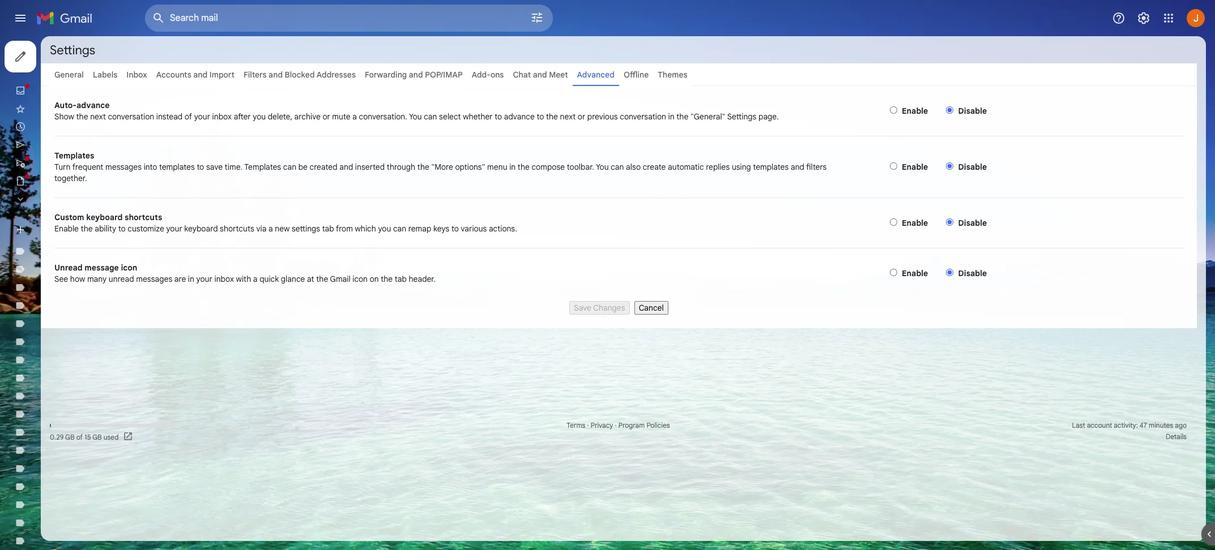 Task type: locate. For each thing, give the bounding box(es) containing it.
1 horizontal spatial advance
[[504, 112, 535, 122]]

disable radio for enable the ability to customize your keyboard shortcuts via a new settings tab from which you can remap keys to various actions.
[[947, 219, 954, 226]]

1 disable radio from the top
[[947, 163, 954, 170]]

can inside auto-advance show the next conversation instead of your inbox after you delete, archive or mute a conversation. you can select whether to advance to the next or previous conversation in the "general" settings page.
[[424, 112, 437, 122]]

2 horizontal spatial a
[[353, 112, 357, 122]]

0 horizontal spatial shortcuts
[[125, 212, 162, 223]]

of
[[185, 112, 192, 122], [76, 433, 83, 442]]

2 vertical spatial enable radio
[[890, 269, 898, 277]]

privacy
[[591, 422, 613, 430]]

templates right using
[[753, 162, 789, 172]]

remap
[[408, 224, 431, 234]]

created
[[310, 162, 338, 172]]

settings
[[50, 42, 95, 58], [727, 112, 757, 122]]

1 enable radio from the top
[[890, 107, 898, 114]]

cancel
[[639, 303, 664, 313]]

1 horizontal spatial or
[[578, 112, 585, 122]]

0 vertical spatial tab
[[322, 224, 334, 234]]

1 vertical spatial inbox
[[214, 274, 234, 284]]

you right toolbar.
[[596, 162, 609, 172]]

messages
[[105, 162, 142, 172], [136, 274, 172, 284]]

conversation right previous in the top of the page
[[620, 112, 666, 122]]

you
[[409, 112, 422, 122], [596, 162, 609, 172]]

themes
[[658, 70, 688, 80]]

1 vertical spatial messages
[[136, 274, 172, 284]]

actions.
[[489, 224, 517, 234]]

your right the are
[[196, 274, 212, 284]]

your right instead
[[194, 112, 210, 122]]

of left 15 in the bottom of the page
[[76, 433, 83, 442]]

enable for custom keyboard shortcuts enable the ability to customize your keyboard shortcuts via a new settings tab from which you can remap keys to various actions.
[[902, 218, 928, 228]]

enable
[[902, 106, 928, 116], [902, 162, 928, 172], [902, 218, 928, 228], [54, 224, 79, 234], [902, 269, 928, 279]]

of right instead
[[185, 112, 192, 122]]

inbox inside auto-advance show the next conversation instead of your inbox after you delete, archive or mute a conversation. you can select whether to advance to the next or previous conversation in the "general" settings page.
[[212, 112, 232, 122]]

0 vertical spatial enable radio
[[890, 107, 898, 114]]

2 gb from the left
[[92, 433, 102, 442]]

enable for auto-advance show the next conversation instead of your inbox after you delete, archive or mute a conversation. you can select whether to advance to the next or previous conversation in the "general" settings page.
[[902, 106, 928, 116]]

0 vertical spatial messages
[[105, 162, 142, 172]]

0 vertical spatial settings
[[50, 42, 95, 58]]

gmail image
[[36, 7, 98, 29]]

follow link to manage storage image
[[123, 432, 135, 443]]

1 vertical spatial a
[[269, 224, 273, 234]]

1 horizontal spatial next
[[560, 112, 576, 122]]

1 vertical spatial icon
[[353, 274, 368, 284]]

shortcuts left the via in the left of the page
[[220, 224, 254, 234]]

0 horizontal spatial tab
[[322, 224, 334, 234]]

1 next from the left
[[90, 112, 106, 122]]

in right the are
[[188, 274, 194, 284]]

with
[[236, 274, 251, 284]]

or left mute
[[323, 112, 330, 122]]

can left remap
[[393, 224, 406, 234]]

gb
[[65, 433, 75, 442], [92, 433, 102, 442]]

disable for to
[[958, 106, 987, 116]]

your for customize
[[166, 224, 182, 234]]

2 vertical spatial your
[[196, 274, 212, 284]]

messages left into
[[105, 162, 142, 172]]

0 horizontal spatial in
[[188, 274, 194, 284]]

messages inside the unread message icon see how many unread messages are in your inbox with a quick glance at the gmail icon on the tab header.
[[136, 274, 172, 284]]

footer containing terms
[[41, 420, 1197, 443]]

0 horizontal spatial templates
[[54, 151, 94, 161]]

filters and blocked addresses link
[[244, 70, 356, 80]]

2 horizontal spatial in
[[668, 112, 675, 122]]

enable for unread message icon see how many unread messages are in your inbox with a quick glance at the gmail icon on the tab header.
[[902, 269, 928, 279]]

chat and meet
[[513, 70, 568, 80]]

your inside auto-advance show the next conversation instead of your inbox after you delete, archive or mute a conversation. you can select whether to advance to the next or previous conversation in the "general" settings page.
[[194, 112, 210, 122]]

and right created
[[340, 162, 353, 172]]

tab left header.
[[395, 274, 407, 284]]

shortcuts
[[125, 212, 162, 223], [220, 224, 254, 234]]

1 horizontal spatial in
[[509, 162, 516, 172]]

2 vertical spatial a
[[253, 274, 258, 284]]

conversation
[[108, 112, 154, 122], [620, 112, 666, 122]]

you right after
[[253, 112, 266, 122]]

templates right time.
[[244, 162, 281, 172]]

Disable radio
[[947, 163, 954, 170], [947, 219, 954, 226]]

1 horizontal spatial of
[[185, 112, 192, 122]]

templates
[[159, 162, 195, 172], [753, 162, 789, 172]]

mute
[[332, 112, 351, 122]]

0 horizontal spatial a
[[253, 274, 258, 284]]

0 horizontal spatial or
[[323, 112, 330, 122]]

a
[[353, 112, 357, 122], [269, 224, 273, 234], [253, 274, 258, 284]]

1 vertical spatial you
[[596, 162, 609, 172]]

to down "chat and meet" link
[[537, 112, 544, 122]]

replies
[[706, 162, 730, 172]]

2 disable radio from the top
[[947, 269, 954, 277]]

you
[[253, 112, 266, 122], [378, 224, 391, 234]]

3 disable from the top
[[958, 218, 987, 228]]

1 horizontal spatial templates
[[244, 162, 281, 172]]

and right chat
[[533, 70, 547, 80]]

settings left page. at right top
[[727, 112, 757, 122]]

unread message icon see how many unread messages are in your inbox with a quick glance at the gmail icon on the tab header.
[[54, 263, 436, 284]]

the left ability
[[81, 224, 93, 234]]

toolbar.
[[567, 162, 594, 172]]

Enable radio
[[890, 107, 898, 114], [890, 163, 898, 170], [890, 269, 898, 277]]

0 vertical spatial disable radio
[[947, 107, 954, 114]]

terms · privacy · program policies
[[567, 422, 670, 430]]

icon left on
[[353, 274, 368, 284]]

in
[[668, 112, 675, 122], [509, 162, 516, 172], [188, 274, 194, 284]]

messages left the are
[[136, 274, 172, 284]]

filters
[[244, 70, 267, 80]]

0 vertical spatial inbox
[[212, 112, 232, 122]]

0 vertical spatial disable radio
[[947, 163, 954, 170]]

to right keys
[[452, 224, 459, 234]]

a right the via in the left of the page
[[269, 224, 273, 234]]

None search field
[[145, 5, 553, 32]]

in inside templates turn frequent messages into templates to save time. templates can be created and inserted through the "more options" menu in the compose toolbar. you can also create automatic replies using templates and filters together.
[[509, 162, 516, 172]]

show
[[54, 112, 74, 122]]

activity:
[[1114, 422, 1138, 430]]

1 vertical spatial in
[[509, 162, 516, 172]]

account
[[1087, 422, 1112, 430]]

0 vertical spatial icon
[[121, 263, 137, 273]]

1 horizontal spatial a
[[269, 224, 273, 234]]

gb right 15 in the bottom of the page
[[92, 433, 102, 442]]

are
[[174, 274, 186, 284]]

to
[[495, 112, 502, 122], [537, 112, 544, 122], [197, 162, 204, 172], [118, 224, 126, 234], [452, 224, 459, 234]]

keyboard up the are
[[184, 224, 218, 234]]

1 horizontal spatial shortcuts
[[220, 224, 254, 234]]

tab left from at left
[[322, 224, 334, 234]]

menu
[[487, 162, 507, 172]]

conversation.
[[359, 112, 407, 122]]

to inside templates turn frequent messages into templates to save time. templates can be created and inserted through the "more options" menu in the compose toolbar. you can also create automatic replies using templates and filters together.
[[197, 162, 204, 172]]

· right terms link
[[587, 422, 589, 430]]

0 horizontal spatial you
[[253, 112, 266, 122]]

shortcuts up customize
[[125, 212, 162, 223]]

support image
[[1112, 11, 1126, 25]]

in left "general"
[[668, 112, 675, 122]]

0 vertical spatial templates
[[54, 151, 94, 161]]

a right with
[[253, 274, 258, 284]]

to left save
[[197, 162, 204, 172]]

conversation left instead
[[108, 112, 154, 122]]

0 vertical spatial you
[[409, 112, 422, 122]]

1 horizontal spatial you
[[378, 224, 391, 234]]

1 conversation from the left
[[108, 112, 154, 122]]

navigation
[[0, 36, 136, 551], [54, 299, 1184, 315]]

settings
[[292, 224, 320, 234]]

advanced search options image
[[526, 6, 549, 29]]

how
[[70, 274, 85, 284]]

2 · from the left
[[615, 422, 617, 430]]

Enable radio
[[890, 219, 898, 226]]

gb right 0.29 on the bottom left
[[65, 433, 75, 442]]

many
[[87, 274, 107, 284]]

footer
[[41, 420, 1197, 443]]

your right customize
[[166, 224, 182, 234]]

1 vertical spatial shortcuts
[[220, 224, 254, 234]]

to right ability
[[118, 224, 126, 234]]

"more
[[431, 162, 453, 172]]

and left pop/imap
[[409, 70, 423, 80]]

· right privacy
[[615, 422, 617, 430]]

4 disable from the top
[[958, 269, 987, 279]]

1 horizontal spatial ·
[[615, 422, 617, 430]]

1 vertical spatial enable radio
[[890, 163, 898, 170]]

various
[[461, 224, 487, 234]]

disable radio for turn frequent messages into templates to save time. templates can be created and inserted through the "more options" menu in the compose toolbar. you can also create automatic replies using templates and filters together.
[[947, 163, 954, 170]]

advance
[[77, 100, 110, 110], [504, 112, 535, 122]]

2 vertical spatial in
[[188, 274, 194, 284]]

quick
[[260, 274, 279, 284]]

1 horizontal spatial gb
[[92, 433, 102, 442]]

1 disable radio from the top
[[947, 107, 954, 114]]

0 horizontal spatial ·
[[587, 422, 589, 430]]

2 disable from the top
[[958, 162, 987, 172]]

2 disable radio from the top
[[947, 219, 954, 226]]

0 vertical spatial advance
[[77, 100, 110, 110]]

0 horizontal spatial gb
[[65, 433, 75, 442]]

1 vertical spatial of
[[76, 433, 83, 442]]

Disable radio
[[947, 107, 954, 114], [947, 269, 954, 277]]

47
[[1140, 422, 1147, 430]]

you right conversation.
[[409, 112, 422, 122]]

0 horizontal spatial conversation
[[108, 112, 154, 122]]

0 horizontal spatial templates
[[159, 162, 195, 172]]

unread
[[109, 274, 134, 284]]

you right which
[[378, 224, 391, 234]]

0 vertical spatial your
[[194, 112, 210, 122]]

be
[[298, 162, 308, 172]]

chat and meet link
[[513, 70, 568, 80]]

instead
[[156, 112, 183, 122]]

1 vertical spatial settings
[[727, 112, 757, 122]]

1 or from the left
[[323, 112, 330, 122]]

can
[[424, 112, 437, 122], [283, 162, 296, 172], [611, 162, 624, 172], [393, 224, 406, 234]]

enable radio for filters
[[890, 163, 898, 170]]

1 vertical spatial your
[[166, 224, 182, 234]]

and left filters
[[791, 162, 805, 172]]

settings inside auto-advance show the next conversation instead of your inbox after you delete, archive or mute a conversation. you can select whether to advance to the next or previous conversation in the "general" settings page.
[[727, 112, 757, 122]]

disable
[[958, 106, 987, 116], [958, 162, 987, 172], [958, 218, 987, 228], [958, 269, 987, 279]]

0 vertical spatial a
[[353, 112, 357, 122]]

or
[[323, 112, 330, 122], [578, 112, 585, 122]]

1 disable from the top
[[958, 106, 987, 116]]

filters
[[807, 162, 827, 172]]

accounts and import link
[[156, 70, 235, 80]]

advance right whether
[[504, 112, 535, 122]]

message
[[85, 263, 119, 273]]

1 horizontal spatial icon
[[353, 274, 368, 284]]

0 horizontal spatial next
[[90, 112, 106, 122]]

settings image
[[1137, 11, 1151, 25]]

offline
[[624, 70, 649, 80]]

to right whether
[[495, 112, 502, 122]]

0 vertical spatial keyboard
[[86, 212, 123, 223]]

icon up 'unread'
[[121, 263, 137, 273]]

enable for templates turn frequent messages into templates to save time. templates can be created and inserted through the "more options" menu in the compose toolbar. you can also create automatic replies using templates and filters together.
[[902, 162, 928, 172]]

in right menu
[[509, 162, 516, 172]]

1 horizontal spatial tab
[[395, 274, 407, 284]]

accounts
[[156, 70, 191, 80]]

your inside custom keyboard shortcuts enable the ability to customize your keyboard shortcuts via a new settings tab from which you can remap keys to various actions.
[[166, 224, 182, 234]]

page.
[[759, 112, 779, 122]]

enable inside custom keyboard shortcuts enable the ability to customize your keyboard shortcuts via a new settings tab from which you can remap keys to various actions.
[[54, 224, 79, 234]]

1 horizontal spatial conversation
[[620, 112, 666, 122]]

settings up general
[[50, 42, 95, 58]]

the
[[76, 112, 88, 122], [546, 112, 558, 122], [677, 112, 689, 122], [417, 162, 429, 172], [518, 162, 530, 172], [81, 224, 93, 234], [316, 274, 328, 284], [381, 274, 393, 284]]

glance
[[281, 274, 305, 284]]

0 vertical spatial in
[[668, 112, 675, 122]]

disable radio for show the next conversation instead of your inbox after you delete, archive or mute a conversation. you can select whether to advance to the next or previous conversation in the "general" settings page.
[[947, 107, 954, 114]]

in inside auto-advance show the next conversation instead of your inbox after you delete, archive or mute a conversation. you can select whether to advance to the next or previous conversation in the "general" settings page.
[[668, 112, 675, 122]]

icon
[[121, 263, 137, 273], [353, 274, 368, 284]]

keyboard up ability
[[86, 212, 123, 223]]

options"
[[455, 162, 485, 172]]

a right mute
[[353, 112, 357, 122]]

next left previous in the top of the page
[[560, 112, 576, 122]]

add-
[[472, 70, 491, 80]]

1 vertical spatial disable radio
[[947, 219, 954, 226]]

inbox left with
[[214, 274, 234, 284]]

1 vertical spatial you
[[378, 224, 391, 234]]

next right show
[[90, 112, 106, 122]]

0 vertical spatial of
[[185, 112, 192, 122]]

details
[[1166, 433, 1187, 441]]

and right filters
[[269, 70, 283, 80]]

0 horizontal spatial of
[[76, 433, 83, 442]]

1 vertical spatial tab
[[395, 274, 407, 284]]

1 horizontal spatial templates
[[753, 162, 789, 172]]

1 vertical spatial keyboard
[[184, 224, 218, 234]]

0 vertical spatial you
[[253, 112, 266, 122]]

or left previous in the top of the page
[[578, 112, 585, 122]]

1 horizontal spatial you
[[596, 162, 609, 172]]

gmail
[[330, 274, 351, 284]]

advance down labels
[[77, 100, 110, 110]]

0 horizontal spatial you
[[409, 112, 422, 122]]

main menu image
[[14, 11, 27, 25]]

you inside auto-advance show the next conversation instead of your inbox after you delete, archive or mute a conversation. you can select whether to advance to the next or previous conversation in the "general" settings page.
[[409, 112, 422, 122]]

and left import
[[193, 70, 208, 80]]

a inside the unread message icon see how many unread messages are in your inbox with a quick glance at the gmail icon on the tab header.
[[253, 274, 258, 284]]

previous
[[588, 112, 618, 122]]

can left select
[[424, 112, 437, 122]]

templates right into
[[159, 162, 195, 172]]

create
[[643, 162, 666, 172]]

1 horizontal spatial settings
[[727, 112, 757, 122]]

inbox left after
[[212, 112, 232, 122]]

inbox inside the unread message icon see how many unread messages are in your inbox with a quick glance at the gmail icon on the tab header.
[[214, 274, 234, 284]]

2 enable radio from the top
[[890, 163, 898, 170]]

the down meet
[[546, 112, 558, 122]]

templates up turn
[[54, 151, 94, 161]]

0 horizontal spatial keyboard
[[86, 212, 123, 223]]

1 vertical spatial disable radio
[[947, 269, 954, 277]]

and for forwarding
[[409, 70, 423, 80]]

auto-
[[54, 100, 77, 110]]

last account activity: 47 minutes ago details
[[1072, 422, 1187, 441]]

search mail image
[[148, 8, 169, 28]]

filters and blocked addresses
[[244, 70, 356, 80]]

and
[[193, 70, 208, 80], [269, 70, 283, 80], [409, 70, 423, 80], [533, 70, 547, 80], [340, 162, 353, 172], [791, 162, 805, 172]]

next
[[90, 112, 106, 122], [560, 112, 576, 122]]

·
[[587, 422, 589, 430], [615, 422, 617, 430]]

you inside auto-advance show the next conversation instead of your inbox after you delete, archive or mute a conversation. you can select whether to advance to the next or previous conversation in the "general" settings page.
[[253, 112, 266, 122]]

and for chat
[[533, 70, 547, 80]]



Task type: vqa. For each thing, say whether or not it's contained in the screenshot.
Custom at the top left of page
yes



Task type: describe. For each thing, give the bounding box(es) containing it.
using
[[732, 162, 751, 172]]

your inside the unread message icon see how many unread messages are in your inbox with a quick glance at the gmail icon on the tab header.
[[196, 274, 212, 284]]

0.29 gb of 15 gb used
[[50, 433, 119, 442]]

your for of
[[194, 112, 210, 122]]

of inside auto-advance show the next conversation instead of your inbox after you delete, archive or mute a conversation. you can select whether to advance to the next or previous conversation in the "general" settings page.
[[185, 112, 192, 122]]

ago
[[1175, 422, 1187, 430]]

0 vertical spatial shortcuts
[[125, 212, 162, 223]]

addresses
[[317, 70, 356, 80]]

0.29
[[50, 433, 64, 442]]

details link
[[1166, 433, 1187, 441]]

minutes
[[1149, 422, 1174, 430]]

auto-advance show the next conversation instead of your inbox after you delete, archive or mute a conversation. you can select whether to advance to the next or previous conversation in the "general" settings page.
[[54, 100, 779, 122]]

0 horizontal spatial icon
[[121, 263, 137, 273]]

on
[[370, 274, 379, 284]]

advanced
[[577, 70, 615, 80]]

chat
[[513, 70, 531, 80]]

"general"
[[691, 112, 726, 122]]

templates turn frequent messages into templates to save time. templates can be created and inserted through the "more options" menu in the compose toolbar. you can also create automatic replies using templates and filters together.
[[54, 151, 827, 184]]

import
[[210, 70, 235, 80]]

changes
[[593, 303, 625, 313]]

inbox
[[127, 70, 147, 80]]

navigation containing save changes
[[54, 299, 1184, 315]]

custom keyboard shortcuts enable the ability to customize your keyboard shortcuts via a new settings tab from which you can remap keys to various actions.
[[54, 212, 517, 234]]

from
[[336, 224, 353, 234]]

save changes
[[574, 303, 625, 313]]

1 templates from the left
[[159, 162, 195, 172]]

inbox link
[[127, 70, 147, 80]]

you inside custom keyboard shortcuts enable the ability to customize your keyboard shortcuts via a new settings tab from which you can remap keys to various actions.
[[378, 224, 391, 234]]

a inside auto-advance show the next conversation instead of your inbox after you delete, archive or mute a conversation. you can select whether to advance to the next or previous conversation in the "general" settings page.
[[353, 112, 357, 122]]

1 vertical spatial templates
[[244, 162, 281, 172]]

and for accounts
[[193, 70, 208, 80]]

enable radio for settings
[[890, 107, 898, 114]]

privacy link
[[591, 422, 613, 430]]

also
[[626, 162, 641, 172]]

whether
[[463, 112, 493, 122]]

frequent
[[72, 162, 103, 172]]

1 · from the left
[[587, 422, 589, 430]]

tab inside the unread message icon see how many unread messages are in your inbox with a quick glance at the gmail icon on the tab header.
[[395, 274, 407, 284]]

you inside templates turn frequent messages into templates to save time. templates can be created and inserted through the "more options" menu in the compose toolbar. you can also create automatic replies using templates and filters together.
[[596, 162, 609, 172]]

which
[[355, 224, 376, 234]]

accounts and import
[[156, 70, 235, 80]]

add-ons
[[472, 70, 504, 80]]

terms
[[567, 422, 586, 430]]

forwarding and pop/imap link
[[365, 70, 463, 80]]

add-ons link
[[472, 70, 504, 80]]

meet
[[549, 70, 568, 80]]

general
[[54, 70, 84, 80]]

0 horizontal spatial settings
[[50, 42, 95, 58]]

and for filters
[[269, 70, 283, 80]]

messages inside templates turn frequent messages into templates to save time. templates can be created and inserted through the "more options" menu in the compose toolbar. you can also create automatic replies using templates and filters together.
[[105, 162, 142, 172]]

keys
[[433, 224, 450, 234]]

after
[[234, 112, 251, 122]]

unread
[[54, 263, 83, 273]]

of inside footer
[[76, 433, 83, 442]]

automatic
[[668, 162, 704, 172]]

can left also
[[611, 162, 624, 172]]

the left compose
[[518, 162, 530, 172]]

at
[[307, 274, 314, 284]]

2 conversation from the left
[[620, 112, 666, 122]]

3 enable radio from the top
[[890, 269, 898, 277]]

archive
[[294, 112, 321, 122]]

inserted
[[355, 162, 385, 172]]

used
[[104, 433, 119, 442]]

0 horizontal spatial advance
[[77, 100, 110, 110]]

1 gb from the left
[[65, 433, 75, 442]]

1 vertical spatial advance
[[504, 112, 535, 122]]

disable for actions.
[[958, 218, 987, 228]]

1 horizontal spatial keyboard
[[184, 224, 218, 234]]

ability
[[95, 224, 116, 234]]

the right show
[[76, 112, 88, 122]]

general link
[[54, 70, 84, 80]]

custom
[[54, 212, 84, 223]]

the left "general"
[[677, 112, 689, 122]]

15
[[84, 433, 91, 442]]

2 next from the left
[[560, 112, 576, 122]]

2 templates from the left
[[753, 162, 789, 172]]

the right on
[[381, 274, 393, 284]]

through
[[387, 162, 415, 172]]

via
[[256, 224, 267, 234]]

Search mail text field
[[170, 12, 499, 24]]

terms link
[[567, 422, 586, 430]]

can left 'be'
[[283, 162, 296, 172]]

last
[[1072, 422, 1086, 430]]

2 or from the left
[[578, 112, 585, 122]]

can inside custom keyboard shortcuts enable the ability to customize your keyboard shortcuts via a new settings tab from which you can remap keys to various actions.
[[393, 224, 406, 234]]

forwarding and pop/imap
[[365, 70, 463, 80]]

header.
[[409, 274, 436, 284]]

a inside custom keyboard shortcuts enable the ability to customize your keyboard shortcuts via a new settings tab from which you can remap keys to various actions.
[[269, 224, 273, 234]]

themes link
[[658, 70, 688, 80]]

blocked
[[285, 70, 315, 80]]

turn
[[54, 162, 70, 172]]

the left "more
[[417, 162, 429, 172]]

forwarding
[[365, 70, 407, 80]]

delete,
[[268, 112, 292, 122]]

compose
[[532, 162, 565, 172]]

save
[[574, 303, 592, 313]]

disable radio for see how many unread messages are in your inbox with a quick glance at the gmail icon on the tab header.
[[947, 269, 954, 277]]

time.
[[225, 162, 243, 172]]

disable for you
[[958, 162, 987, 172]]

customize
[[128, 224, 164, 234]]

in inside the unread message icon see how many unread messages are in your inbox with a quick glance at the gmail icon on the tab header.
[[188, 274, 194, 284]]

advanced link
[[577, 70, 615, 80]]

tab inside custom keyboard shortcuts enable the ability to customize your keyboard shortcuts via a new settings tab from which you can remap keys to various actions.
[[322, 224, 334, 234]]

ons
[[491, 70, 504, 80]]

new
[[275, 224, 290, 234]]

program
[[619, 422, 645, 430]]

select
[[439, 112, 461, 122]]

pop/imap
[[425, 70, 463, 80]]

the inside custom keyboard shortcuts enable the ability to customize your keyboard shortcuts via a new settings tab from which you can remap keys to various actions.
[[81, 224, 93, 234]]

the right at
[[316, 274, 328, 284]]



